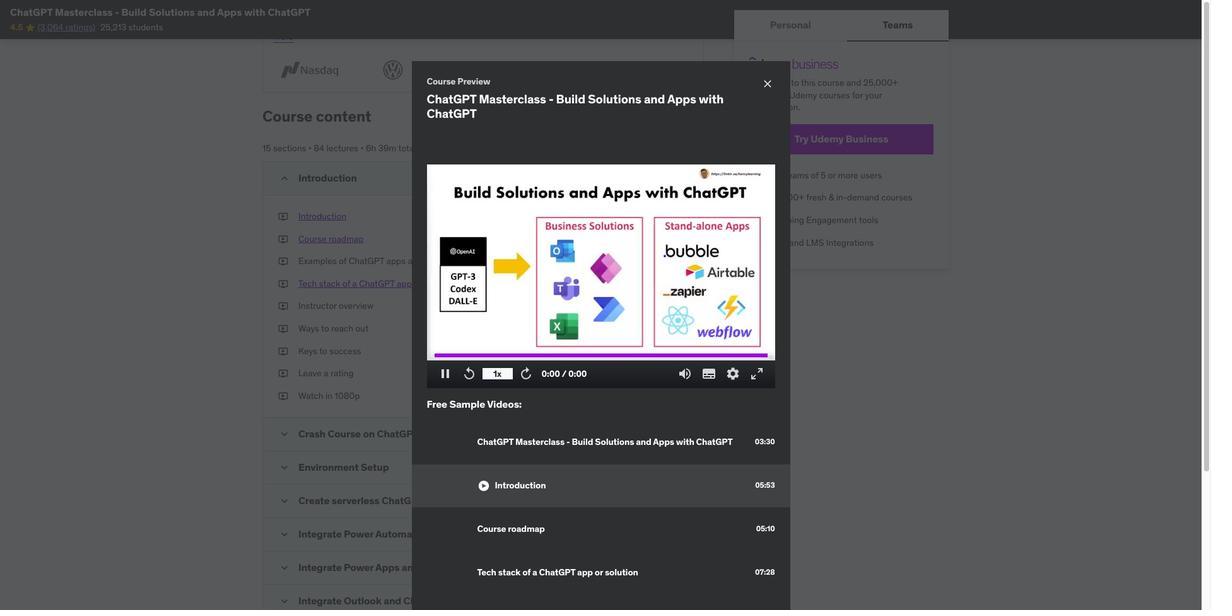 Task type: vqa. For each thing, say whether or not it's contained in the screenshot.
IN
yes



Task type: locate. For each thing, give the bounding box(es) containing it.
this
[[273, 18, 289, 30]]

introduction
[[298, 172, 357, 184], [298, 211, 347, 222], [495, 480, 546, 491]]

02:02
[[664, 256, 688, 267]]

2 vertical spatial a
[[532, 567, 537, 578]]

0:00
[[541, 368, 560, 380], [568, 368, 587, 380]]

collection
[[402, 18, 440, 30]]

xsmall image
[[749, 214, 759, 227], [278, 256, 288, 268], [278, 300, 288, 313], [278, 345, 288, 358], [278, 368, 288, 380]]

• left 29min
[[659, 172, 662, 184]]

0 vertical spatial for
[[374, 18, 384, 30]]

courses down employees
[[491, 18, 522, 30]]

1 horizontal spatial 05:10
[[756, 524, 775, 534]]

0 vertical spatial stack
[[319, 278, 340, 289]]

05:53 down 03:30
[[755, 481, 775, 490]]

xsmall image left examples
[[278, 256, 288, 268]]

students
[[128, 22, 163, 33]]

(3,064 ratings)
[[38, 22, 95, 33]]

0 vertical spatial with
[[244, 6, 266, 18]]

0 horizontal spatial 0:00
[[541, 368, 560, 380]]

to right keys
[[319, 345, 327, 357]]

1 horizontal spatial solution
[[605, 567, 638, 578]]

courses left your
[[819, 89, 850, 101]]

for inside subscribe to this course and 25,000+ top‑rated udemy courses for your organization.
[[852, 89, 863, 101]]

0 vertical spatial 05:10
[[666, 233, 688, 244]]

0 vertical spatial tech stack of a chatgpt app or solution
[[298, 278, 455, 289]]

with
[[244, 6, 266, 18], [699, 91, 724, 106], [676, 437, 694, 448]]

xsmall image for leave a rating
[[278, 368, 288, 380]]

05:10 inside chatgpt masterclass - build solutions and apps with chatgpt dialog
[[756, 524, 775, 534]]

1 vertical spatial solution
[[605, 567, 638, 578]]

chatgpt masterclass - build solutions and apps with chatgpt
[[10, 6, 311, 18], [477, 437, 733, 448]]

0 vertical spatial tech
[[298, 278, 317, 289]]

1x
[[493, 368, 501, 380]]

2 vertical spatial introduction
[[495, 480, 546, 491]]

- inside course preview chatgpt masterclass - build solutions and apps with chatgpt
[[549, 91, 554, 106]]

masterclass down videos:
[[515, 437, 565, 448]]

more
[[273, 31, 293, 42], [838, 170, 858, 181]]

examples of chatgpt apps and solutions
[[298, 256, 460, 267]]

to for keys to success
[[319, 345, 327, 357]]

0 horizontal spatial a
[[324, 368, 328, 379]]

xsmall image left leave
[[278, 368, 288, 380]]

businesses
[[566, 18, 610, 30]]

more down the this
[[273, 31, 293, 42]]

this up our
[[371, 3, 388, 16]]

1 vertical spatial udemy
[[811, 133, 844, 145]]

03:30
[[755, 437, 775, 447]]

05:53 inside chatgpt masterclass - build solutions and apps with chatgpt dialog
[[755, 481, 775, 490]]

apps inside course preview chatgpt masterclass - build solutions and apps with chatgpt
[[667, 91, 696, 106]]

2 vertical spatial -
[[566, 437, 570, 448]]

examples
[[298, 256, 337, 267]]

0 vertical spatial a
[[352, 278, 357, 289]]

xsmall image left learning
[[749, 214, 759, 227]]

tab list containing personal
[[734, 10, 949, 42]]

or inside button
[[414, 278, 422, 289]]

course
[[427, 76, 456, 87], [262, 107, 313, 126], [298, 233, 326, 244], [477, 524, 506, 535]]

courses
[[491, 18, 522, 30], [819, 89, 850, 101], [881, 192, 912, 203]]

for
[[374, 18, 384, 30], [852, 89, 863, 101]]

roadmap
[[329, 233, 364, 244], [508, 524, 545, 535]]

1 vertical spatial 05:10
[[756, 524, 775, 534]]

udemy business image
[[749, 57, 838, 72]]

25,000+
[[863, 77, 898, 88], [769, 192, 804, 203]]

xsmall image for examples of chatgpt apps and solutions
[[278, 256, 288, 268]]

rating
[[331, 368, 354, 379]]

to down udemy business image
[[791, 77, 799, 88]]

0 vertical spatial chatgpt masterclass - build solutions and apps with chatgpt
[[10, 6, 311, 18]]

of
[[442, 18, 450, 30], [811, 170, 819, 181], [339, 256, 346, 267], [342, 278, 350, 289], [522, 567, 531, 578]]

• left 84
[[308, 143, 312, 154]]

(3,064
[[38, 22, 63, 33]]

1 vertical spatial build
[[556, 91, 585, 106]]

2 vertical spatial or
[[595, 567, 603, 578]]

small image
[[278, 172, 291, 185], [477, 480, 490, 492], [278, 529, 291, 541], [278, 562, 291, 575]]

apps
[[217, 6, 242, 18], [667, 91, 696, 106], [653, 437, 674, 448]]

1 horizontal spatial 0:00
[[568, 368, 587, 380]]

2 horizontal spatial or
[[828, 170, 836, 181]]

volkswagen image
[[379, 58, 407, 82]]

0 vertical spatial this
[[371, 3, 388, 16]]

for
[[769, 170, 782, 181]]

1x button
[[482, 364, 512, 385]]

free
[[427, 398, 447, 411]]

1 vertical spatial with
[[699, 91, 724, 106]]

1 horizontal spatial course roadmap
[[477, 524, 545, 535]]

masterclass
[[55, 6, 113, 18], [479, 91, 546, 106], [515, 437, 565, 448]]

1 vertical spatial -
[[549, 91, 554, 106]]

small image
[[278, 428, 291, 441], [278, 462, 291, 474], [278, 495, 291, 508], [278, 596, 291, 608]]

1 vertical spatial masterclass
[[479, 91, 546, 106]]

course inside course preview chatgpt masterclass - build solutions and apps with chatgpt
[[427, 76, 456, 87]]

pause image
[[437, 367, 453, 382]]

or
[[828, 170, 836, 181], [414, 278, 422, 289], [595, 567, 603, 578]]

course roadmap inside chatgpt masterclass - build solutions and apps with chatgpt dialog
[[477, 524, 545, 535]]

in-
[[836, 192, 847, 203]]

0 vertical spatial build
[[121, 6, 147, 18]]

1 vertical spatial tech
[[477, 567, 496, 578]]

xsmall image for instructor overview
[[278, 300, 288, 313]]

• left 6h 39m
[[360, 143, 364, 154]]

1 horizontal spatial tech stack of a chatgpt app or solution
[[477, 567, 638, 578]]

84
[[314, 143, 324, 154]]

1 horizontal spatial course
[[391, 3, 422, 16]]

0:00 left /
[[541, 368, 560, 380]]

a inside button
[[352, 278, 357, 289]]

0 vertical spatial app
[[397, 278, 412, 289]]

stack
[[319, 278, 340, 289], [498, 567, 521, 578]]

4.5
[[10, 22, 23, 33]]

0 vertical spatial 25,000+
[[863, 77, 898, 88]]

udemy right 'try'
[[811, 133, 844, 145]]

1 vertical spatial app
[[577, 567, 593, 578]]

0 horizontal spatial course roadmap
[[298, 233, 364, 244]]

1 vertical spatial courses
[[819, 89, 850, 101]]

leave a rating
[[298, 368, 354, 379]]

masterclass down netapp image
[[479, 91, 546, 106]]

0 horizontal spatial 25,000+
[[769, 192, 804, 203]]

lectures
[[326, 143, 358, 154]]

6h 39m
[[366, 143, 396, 154]]

for left your
[[852, 89, 863, 101]]

1 horizontal spatial courses
[[819, 89, 850, 101]]

0 horizontal spatial more
[[273, 31, 293, 42]]

2 horizontal spatial -
[[566, 437, 570, 448]]

1 vertical spatial for
[[852, 89, 863, 101]]

course roadmap
[[298, 233, 364, 244], [477, 524, 545, 535]]

15 sections • 84 lectures • 6h 39m total length
[[262, 143, 444, 154]]

1 vertical spatial tech stack of a chatgpt app or solution
[[477, 567, 638, 578]]

tab list
[[734, 10, 949, 42]]

2 horizontal spatial with
[[699, 91, 724, 106]]

chatgpt masterclass - build solutions and apps with chatgpt dialog
[[412, 61, 790, 611]]

1 vertical spatial this
[[801, 77, 816, 88]]

0 horizontal spatial •
[[308, 143, 312, 154]]

05:10
[[666, 233, 688, 244], [756, 524, 775, 534]]

0 horizontal spatial chatgpt masterclass - build solutions and apps with chatgpt
[[10, 6, 311, 18]]

1 vertical spatial roadmap
[[508, 524, 545, 535]]

a
[[352, 278, 357, 289], [324, 368, 328, 379], [532, 567, 537, 578]]

1 horizontal spatial 25,000+
[[863, 77, 898, 88]]

0 vertical spatial -
[[115, 6, 119, 18]]

1 horizontal spatial this
[[801, 77, 816, 88]]

masterclass up ratings)
[[55, 6, 113, 18]]

/
[[562, 368, 566, 380]]

1 horizontal spatial app
[[577, 567, 593, 578]]

top-
[[452, 18, 469, 30]]

ratings)
[[65, 22, 95, 33]]

xsmall image left the instructor
[[278, 300, 288, 313]]

build
[[121, 6, 147, 18], [556, 91, 585, 106], [572, 437, 593, 448]]

fullscreen image
[[749, 367, 764, 382]]

solutions
[[425, 256, 460, 267]]

0 vertical spatial 07:28
[[665, 278, 688, 289]]

0 vertical spatial masterclass
[[55, 6, 113, 18]]

2 horizontal spatial courses
[[881, 192, 912, 203]]

more left users
[[838, 170, 858, 181]]

1 vertical spatial chatgpt masterclass - build solutions and apps with chatgpt
[[477, 437, 733, 448]]

learning engagement tools
[[769, 214, 878, 226]]

02:07
[[665, 300, 688, 312]]

0:00 right /
[[568, 368, 587, 380]]

length
[[418, 143, 444, 154]]

courses right demand on the top of the page
[[881, 192, 912, 203]]

2 vertical spatial course
[[818, 77, 844, 88]]

sample
[[449, 398, 485, 411]]

for left our
[[374, 18, 384, 30]]

2 vertical spatial with
[[676, 437, 694, 448]]

1 horizontal spatial roadmap
[[508, 524, 545, 535]]

to right ways
[[321, 323, 329, 334]]

25,000+ inside subscribe to this course and 25,000+ top‑rated udemy courses for your organization.
[[863, 77, 898, 88]]

preview
[[457, 76, 490, 87], [614, 211, 645, 222], [615, 233, 646, 244], [614, 278, 645, 289]]

teams button
[[847, 10, 949, 40]]

introduction inside chatgpt masterclass - build solutions and apps with chatgpt dialog
[[495, 480, 546, 491]]

this
[[371, 3, 388, 16], [801, 77, 816, 88]]

udemy inside subscribe to this course and 25,000+ top‑rated udemy courses for your organization.
[[789, 89, 817, 101]]

0 horizontal spatial tech
[[298, 278, 317, 289]]

by
[[555, 18, 564, 30]]

1 horizontal spatial 07:28
[[755, 568, 775, 577]]

0 vertical spatial solution
[[424, 278, 455, 289]]

1 vertical spatial or
[[414, 278, 422, 289]]

course inside button
[[298, 233, 326, 244]]

0 vertical spatial solutions
[[149, 6, 195, 18]]

1 vertical spatial 07:28
[[755, 568, 775, 577]]

0 vertical spatial 05:53
[[665, 211, 688, 222]]

or inside chatgpt masterclass - build solutions and apps with chatgpt dialog
[[595, 567, 603, 578]]

this down udemy business image
[[801, 77, 816, 88]]

25,000+ up learning
[[769, 192, 804, 203]]

tech
[[298, 278, 317, 289], [477, 567, 496, 578]]

&
[[829, 192, 834, 203]]

0 horizontal spatial app
[[397, 278, 412, 289]]

course down companies
[[292, 18, 318, 30]]

1 vertical spatial course
[[292, 18, 318, 30]]

07:28 inside chatgpt masterclass - build solutions and apps with chatgpt dialog
[[755, 568, 775, 577]]

sso
[[769, 237, 787, 248]]

of inside chatgpt masterclass - build solutions and apps with chatgpt dialog
[[522, 567, 531, 578]]

0 vertical spatial roadmap
[[329, 233, 364, 244]]

0 vertical spatial udemy
[[789, 89, 817, 101]]

1 vertical spatial more
[[838, 170, 858, 181]]

0 vertical spatial more
[[273, 31, 293, 42]]

2 vertical spatial apps
[[653, 437, 674, 448]]

apps
[[386, 256, 406, 267]]

build inside course preview chatgpt masterclass - build solutions and apps with chatgpt
[[556, 91, 585, 106]]

learn more
[[273, 18, 680, 42]]

1 vertical spatial solutions
[[588, 91, 641, 106]]

1 horizontal spatial a
[[352, 278, 357, 289]]

preview for 05:10
[[615, 233, 646, 244]]

to inside subscribe to this course and 25,000+ top‑rated udemy courses for your organization.
[[791, 77, 799, 88]]

1 vertical spatial 05:53
[[755, 481, 775, 490]]

2 vertical spatial solutions
[[595, 437, 634, 448]]

2 horizontal spatial a
[[532, 567, 537, 578]]

0 horizontal spatial stack
[[319, 278, 340, 289]]

xsmall image left keys
[[278, 345, 288, 358]]

2 horizontal spatial course
[[818, 77, 844, 88]]

udemy up the organization.
[[789, 89, 817, 101]]

2 horizontal spatial •
[[659, 172, 662, 184]]

top companies offer this course to their employees
[[273, 3, 511, 16]]

preview for 05:53
[[614, 211, 645, 222]]

25,000+ up your
[[863, 77, 898, 88]]

1 vertical spatial apps
[[667, 91, 696, 106]]

0 horizontal spatial -
[[115, 6, 119, 18]]

course up our
[[391, 3, 422, 16]]

of inside button
[[342, 278, 350, 289]]

tech stack of a chatgpt app or solution button
[[298, 278, 455, 290]]

1 small image from the top
[[278, 428, 291, 441]]

5
[[821, 170, 826, 181]]

instructor overview
[[298, 300, 374, 312]]

-
[[115, 6, 119, 18], [549, 91, 554, 106], [566, 437, 570, 448]]

07:28
[[665, 278, 688, 289], [755, 568, 775, 577]]

02:12
[[667, 345, 688, 357]]

3 small image from the top
[[278, 495, 291, 508]]

xsmall image
[[749, 170, 759, 182], [278, 211, 288, 223], [278, 233, 288, 245], [749, 237, 759, 249], [278, 278, 288, 290], [278, 323, 288, 335], [278, 390, 288, 403]]

0 horizontal spatial or
[[414, 278, 422, 289]]

course down udemy business image
[[818, 77, 844, 88]]

05:53 down 29min
[[665, 211, 688, 222]]

keys to success
[[298, 345, 361, 357]]

tech inside button
[[298, 278, 317, 289]]

to for ways to reach out
[[321, 323, 329, 334]]

1 horizontal spatial stack
[[498, 567, 521, 578]]

app inside dialog
[[577, 567, 593, 578]]

•
[[308, 143, 312, 154], [360, 143, 364, 154], [659, 172, 662, 184]]

1 horizontal spatial chatgpt masterclass - build solutions and apps with chatgpt
[[477, 437, 733, 448]]



Task type: describe. For each thing, give the bounding box(es) containing it.
01:48
[[666, 323, 688, 334]]

1 vertical spatial introduction
[[298, 211, 347, 222]]

tools
[[859, 214, 878, 226]]

offer
[[346, 3, 369, 16]]

trusted
[[524, 18, 553, 30]]

0 horizontal spatial this
[[371, 3, 388, 16]]

sections
[[273, 143, 306, 154]]

2 vertical spatial build
[[572, 437, 593, 448]]

00:48
[[664, 368, 688, 379]]

users
[[860, 170, 882, 181]]

chatgpt masterclass - build solutions and apps with chatgpt inside dialog
[[477, 437, 733, 448]]

subscribe to this course and 25,000+ top‑rated udemy courses for your organization.
[[749, 77, 898, 113]]

subtitles image
[[701, 367, 716, 382]]

content
[[316, 107, 371, 126]]

top‑rated
[[749, 89, 787, 101]]

progress bar slider
[[434, 348, 767, 364]]

teams
[[784, 170, 809, 181]]

2 vertical spatial masterclass
[[515, 437, 565, 448]]

xsmall image for keys to success
[[278, 345, 288, 358]]

solution inside dialog
[[605, 567, 638, 578]]

learning
[[769, 214, 804, 226]]

preview inside course preview chatgpt masterclass - build solutions and apps with chatgpt
[[457, 76, 490, 87]]

videos:
[[487, 398, 522, 411]]

chatgpt inside button
[[359, 278, 395, 289]]

success
[[329, 345, 361, 357]]

their
[[436, 3, 458, 16]]

stack inside button
[[319, 278, 340, 289]]

1 horizontal spatial with
[[676, 437, 694, 448]]

1 0:00 from the left
[[541, 368, 560, 380]]

25,000+ fresh & in-demand courses
[[769, 192, 912, 203]]

try udemy business link
[[749, 124, 933, 154]]

watch
[[298, 390, 323, 402]]

course preview chatgpt masterclass - build solutions and apps with chatgpt
[[427, 76, 724, 121]]

• 29min
[[657, 172, 688, 184]]

introduction button
[[298, 211, 347, 223]]

settings image
[[725, 367, 740, 382]]

udemy inside "link"
[[811, 133, 844, 145]]

learn more link
[[273, 18, 680, 42]]

roadmap inside chatgpt masterclass - build solutions and apps with chatgpt dialog
[[508, 524, 545, 535]]

0 vertical spatial or
[[828, 170, 836, 181]]

1 vertical spatial 25,000+
[[769, 192, 804, 203]]

business
[[846, 133, 888, 145]]

course roadmap button
[[298, 233, 364, 245]]

2 0:00 from the left
[[568, 368, 587, 380]]

0 horizontal spatial 07:28
[[665, 278, 688, 289]]

instructor
[[298, 300, 337, 312]]

sso and lms integrations
[[769, 237, 874, 248]]

personal button
[[734, 10, 847, 40]]

keys
[[298, 345, 317, 357]]

1080p
[[335, 390, 360, 402]]

overview
[[339, 300, 374, 312]]

subscribe
[[749, 77, 789, 88]]

course inside subscribe to this course and 25,000+ top‑rated udemy courses for your organization.
[[818, 77, 844, 88]]

1 vertical spatial a
[[324, 368, 328, 379]]

employees
[[460, 3, 511, 16]]

box image
[[440, 58, 482, 82]]

selected
[[338, 18, 372, 30]]

course content
[[262, 107, 371, 126]]

this inside subscribe to this course and 25,000+ top‑rated udemy courses for your organization.
[[801, 77, 816, 88]]

this course was selected for our collection of top-rated courses trusted by businesses worldwide.
[[273, 18, 655, 30]]

to up collection
[[425, 3, 434, 16]]

personal
[[770, 19, 811, 31]]

1 horizontal spatial more
[[838, 170, 858, 181]]

app inside button
[[397, 278, 412, 289]]

tech stack of a chatgpt app or solution inside chatgpt masterclass - build solutions and apps with chatgpt dialog
[[477, 567, 638, 578]]

0 horizontal spatial tech stack of a chatgpt app or solution
[[298, 278, 455, 289]]

and inside subscribe to this course and 25,000+ top‑rated udemy courses for your organization.
[[846, 77, 861, 88]]

close modal image
[[761, 77, 774, 90]]

leave
[[298, 368, 322, 379]]

4 small image from the top
[[278, 596, 291, 608]]

0 horizontal spatial with
[[244, 6, 266, 18]]

25,213 students
[[100, 22, 163, 33]]

rewind 5 seconds image
[[461, 367, 477, 382]]

engagement
[[806, 214, 857, 226]]

demand
[[847, 192, 879, 203]]

was
[[320, 18, 336, 30]]

integrations
[[826, 237, 874, 248]]

netapp image
[[515, 58, 588, 82]]

1 horizontal spatial •
[[360, 143, 364, 154]]

tech inside chatgpt masterclass - build solutions and apps with chatgpt dialog
[[477, 567, 496, 578]]

worldwide.
[[613, 18, 655, 30]]

try
[[794, 133, 808, 145]]

out
[[355, 323, 368, 334]]

solution inside button
[[424, 278, 455, 289]]

top
[[273, 3, 290, 16]]

0 horizontal spatial 05:53
[[665, 211, 688, 222]]

0 vertical spatial course roadmap
[[298, 233, 364, 244]]

mute image
[[677, 367, 692, 382]]

and inside course preview chatgpt masterclass - build solutions and apps with chatgpt
[[644, 91, 665, 106]]

reach
[[331, 323, 353, 334]]

rated
[[469, 18, 489, 30]]

preview for 07:28
[[614, 278, 645, 289]]

our
[[387, 18, 399, 30]]

0:00 / 0:00
[[541, 368, 587, 380]]

29min
[[664, 172, 688, 184]]

0 vertical spatial apps
[[217, 6, 242, 18]]

eventbrite image
[[621, 58, 693, 82]]

0 horizontal spatial for
[[374, 18, 384, 30]]

nasdaq image
[[273, 58, 346, 82]]

15
[[262, 143, 271, 154]]

0 vertical spatial course
[[391, 3, 422, 16]]

companies
[[292, 3, 344, 16]]

learn
[[657, 18, 680, 30]]

roadmap inside course roadmap button
[[329, 233, 364, 244]]

0 vertical spatial introduction
[[298, 172, 357, 184]]

a inside dialog
[[532, 567, 537, 578]]

ways
[[298, 323, 319, 334]]

for teams of 5 or more users
[[769, 170, 882, 181]]

more inside "learn more"
[[273, 31, 293, 42]]

in
[[325, 390, 333, 402]]

total
[[398, 143, 416, 154]]

to for subscribe to this course and 25,000+ top‑rated udemy courses for your organization.
[[791, 77, 799, 88]]

solutions inside course preview chatgpt masterclass - build solutions and apps with chatgpt
[[588, 91, 641, 106]]

fresh
[[806, 192, 826, 203]]

your
[[865, 89, 882, 101]]

masterclass inside course preview chatgpt masterclass - build solutions and apps with chatgpt
[[479, 91, 546, 106]]

free sample videos:
[[427, 398, 522, 411]]

forward 5 seconds image
[[518, 367, 533, 382]]

lms
[[806, 237, 824, 248]]

2 vertical spatial courses
[[881, 192, 912, 203]]

teams
[[883, 19, 913, 31]]

watch in 1080p
[[298, 390, 360, 402]]

courses inside subscribe to this course and 25,000+ top‑rated udemy courses for your organization.
[[819, 89, 850, 101]]

0 vertical spatial courses
[[491, 18, 522, 30]]

2 small image from the top
[[278, 462, 291, 474]]

with inside course preview chatgpt masterclass - build solutions and apps with chatgpt
[[699, 91, 724, 106]]

stack inside chatgpt masterclass - build solutions and apps with chatgpt dialog
[[498, 567, 521, 578]]

25,213
[[100, 22, 126, 33]]



